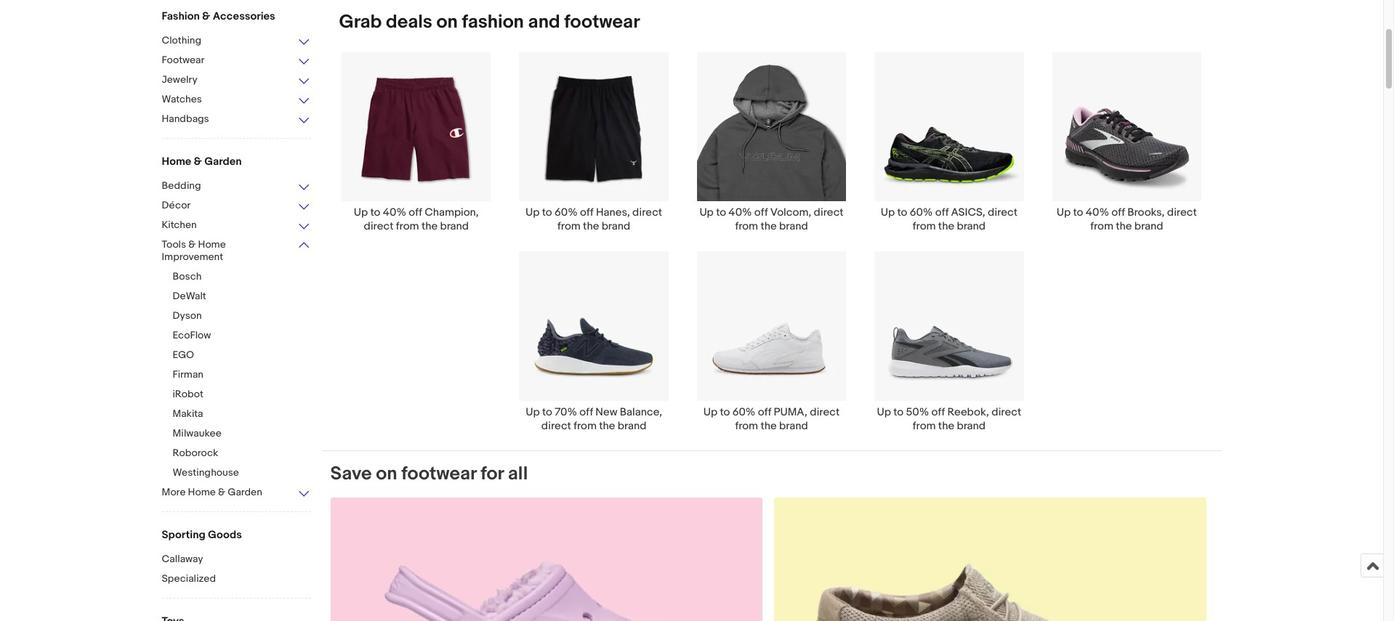 Task type: vqa. For each thing, say whether or not it's contained in the screenshot.
THE SHOP BY CATEGORY dropdown button
no



Task type: locate. For each thing, give the bounding box(es) containing it.
to inside up to 60% off hanes, direct from the brand
[[542, 206, 552, 220]]

fashion
[[462, 11, 524, 33]]

puma,
[[774, 405, 807, 419]]

40% inside up to 40% off champion, direct from the brand
[[383, 206, 406, 220]]

from
[[396, 220, 419, 234], [557, 220, 581, 234], [735, 220, 758, 234], [913, 220, 936, 234], [1090, 220, 1113, 234], [574, 419, 597, 433], [735, 419, 758, 433], [913, 419, 936, 433]]

off left volcom,
[[754, 206, 768, 220]]

the inside up to 40% off volcom, direct from the brand
[[761, 220, 777, 234]]

brand for up to 50% off reebok, direct from the brand
[[957, 419, 986, 433]]

from inside up to 60% off puma, direct from the brand
[[735, 419, 758, 433]]

up inside up to 70% off new balance, direct from the brand
[[526, 405, 540, 419]]

direct for up to 60% off asics, direct from the brand
[[988, 206, 1018, 220]]

off for puma,
[[758, 405, 771, 419]]

from inside up to 60% off hanes, direct from the brand
[[557, 220, 581, 234]]

direct inside up to 60% off puma, direct from the brand
[[810, 405, 840, 419]]

off for champion,
[[409, 206, 422, 220]]

direct inside up to 60% off hanes, direct from the brand
[[632, 206, 662, 220]]

specialized link
[[162, 573, 311, 587]]

home
[[162, 155, 191, 169], [198, 238, 226, 251], [188, 486, 216, 499]]

grab deals on fashion and footwear
[[339, 11, 640, 33]]

up inside up to 40% off brooks, direct from the brand
[[1057, 206, 1071, 220]]

off inside the up to 60% off asics, direct from the brand
[[935, 206, 949, 220]]

the inside up to 40% off brooks, direct from the brand
[[1116, 220, 1132, 234]]

brand inside up to 40% off champion, direct from the brand
[[440, 220, 469, 234]]

60% for puma,
[[732, 405, 755, 419]]

footwear left for
[[401, 463, 476, 485]]

list
[[322, 52, 1221, 450]]

brand inside up to 40% off brooks, direct from the brand
[[1134, 220, 1163, 234]]

to inside up to 40% off champion, direct from the brand
[[370, 206, 380, 220]]

off for asics,
[[935, 206, 949, 220]]

off inside up to 40% off volcom, direct from the brand
[[754, 206, 768, 220]]

footwear button
[[162, 54, 311, 68]]

0 vertical spatial garden
[[204, 155, 242, 169]]

off
[[409, 206, 422, 220], [580, 206, 594, 220], [754, 206, 768, 220], [935, 206, 949, 220], [1112, 206, 1125, 220], [580, 405, 593, 419], [758, 405, 771, 419], [931, 405, 945, 419]]

off inside up to 40% off brooks, direct from the brand
[[1112, 206, 1125, 220]]

direct for up to 40% off champion, direct from the brand
[[364, 220, 394, 234]]

2 vertical spatial home
[[188, 486, 216, 499]]

to inside the up to 50% off reebok, direct from the brand
[[893, 405, 904, 419]]

60%
[[555, 206, 578, 220], [910, 206, 933, 220], [732, 405, 755, 419]]

direct inside the up to 60% off asics, direct from the brand
[[988, 206, 1018, 220]]

all
[[508, 463, 528, 485]]

70%
[[555, 405, 577, 419]]

garden up bedding "dropdown button"
[[204, 155, 242, 169]]

from left reebok, on the bottom of page
[[913, 419, 936, 433]]

the inside the up to 60% off asics, direct from the brand
[[938, 220, 954, 234]]

list containing up to 40% off champion, direct from the brand
[[322, 52, 1221, 450]]

to inside up to 40% off volcom, direct from the brand
[[716, 206, 726, 220]]

0 vertical spatial on
[[436, 11, 458, 33]]

save
[[330, 463, 372, 485]]

the inside up to 60% off hanes, direct from the brand
[[583, 220, 599, 234]]

None text field
[[330, 498, 763, 621]]

ego link
[[173, 349, 322, 363]]

from left puma,
[[735, 419, 758, 433]]

up inside up to 40% off volcom, direct from the brand
[[700, 206, 714, 220]]

60% inside the up to 60% off asics, direct from the brand
[[910, 206, 933, 220]]

2 horizontal spatial 40%
[[1086, 206, 1109, 220]]

up inside the up to 50% off reebok, direct from the brand
[[877, 405, 891, 419]]

up to 50% off reebok, direct from the brand
[[877, 405, 1021, 433]]

1 horizontal spatial 60%
[[732, 405, 755, 419]]

up inside up to 40% off champion, direct from the brand
[[354, 206, 368, 220]]

1 horizontal spatial 40%
[[729, 206, 752, 220]]

60% inside up to 60% off hanes, direct from the brand
[[555, 206, 578, 220]]

milwaukee
[[173, 427, 221, 440]]

watches
[[162, 93, 202, 105]]

40% for brooks,
[[1086, 206, 1109, 220]]

footwear
[[564, 11, 640, 33], [401, 463, 476, 485]]

the inside up to 40% off champion, direct from the brand
[[421, 220, 438, 234]]

callaway link
[[162, 553, 311, 567]]

3 40% from the left
[[1086, 206, 1109, 220]]

up to 40% off champion, direct from the brand
[[354, 206, 479, 234]]

up inside up to 60% off puma, direct from the brand
[[703, 405, 718, 419]]

40% inside up to 40% off volcom, direct from the brand
[[729, 206, 752, 220]]

from left 'champion,'
[[396, 220, 419, 234]]

garden
[[204, 155, 242, 169], [228, 486, 262, 499]]

off inside up to 40% off champion, direct from the brand
[[409, 206, 422, 220]]

bosch
[[173, 270, 202, 283]]

the inside the up to 50% off reebok, direct from the brand
[[938, 419, 954, 433]]

from inside up to 40% off champion, direct from the brand
[[396, 220, 419, 234]]

off inside up to 70% off new balance, direct from the brand
[[580, 405, 593, 419]]

40% left 'champion,'
[[383, 206, 406, 220]]

60% left asics, at the right top of page
[[910, 206, 933, 220]]

off for new
[[580, 405, 593, 419]]

from inside the up to 60% off asics, direct from the brand
[[913, 220, 936, 234]]

0 horizontal spatial on
[[376, 463, 397, 485]]

the for up to 40% off champion, direct from the brand
[[421, 220, 438, 234]]

off left 'champion,'
[[409, 206, 422, 220]]

to for up to 60% off asics, direct from the brand
[[897, 206, 907, 220]]

1 vertical spatial on
[[376, 463, 397, 485]]

60% left puma,
[[732, 405, 755, 419]]

westinghouse link
[[173, 467, 322, 480]]

brand inside up to 60% off puma, direct from the brand
[[779, 419, 808, 433]]

home up bedding at top
[[162, 155, 191, 169]]

brand inside the up to 50% off reebok, direct from the brand
[[957, 419, 986, 433]]

from inside up to 40% off volcom, direct from the brand
[[735, 220, 758, 234]]

up inside the up to 60% off asics, direct from the brand
[[881, 206, 895, 220]]

makita
[[173, 408, 203, 420]]

direct inside up to 40% off champion, direct from the brand
[[364, 220, 394, 234]]

from left volcom,
[[735, 220, 758, 234]]

direct for up to 60% off hanes, direct from the brand
[[632, 206, 662, 220]]

to for up to 60% off puma, direct from the brand
[[720, 405, 730, 419]]

on right deals
[[436, 11, 458, 33]]

off right 50%
[[931, 405, 945, 419]]

off inside up to 60% off puma, direct from the brand
[[758, 405, 771, 419]]

from for up to 40% off champion, direct from the brand
[[396, 220, 419, 234]]

asics,
[[951, 206, 985, 220]]

0 horizontal spatial 40%
[[383, 206, 406, 220]]

champion,
[[425, 206, 479, 220]]

décor
[[162, 199, 191, 212]]

up inside up to 60% off hanes, direct from the brand
[[526, 206, 540, 220]]

2 horizontal spatial 60%
[[910, 206, 933, 220]]

clothing button
[[162, 34, 311, 48]]

from left brooks,
[[1090, 220, 1113, 234]]

the
[[421, 220, 438, 234], [583, 220, 599, 234], [761, 220, 777, 234], [938, 220, 954, 234], [1116, 220, 1132, 234], [599, 419, 615, 433], [761, 419, 777, 433], [938, 419, 954, 433]]

from left balance, at the left
[[574, 419, 597, 433]]

off inside up to 60% off hanes, direct from the brand
[[580, 206, 594, 220]]

0 vertical spatial footwear
[[564, 11, 640, 33]]

to inside up to 40% off brooks, direct from the brand
[[1073, 206, 1083, 220]]

up to 40% off brooks, direct from the brand
[[1057, 206, 1197, 234]]

off inside the up to 50% off reebok, direct from the brand
[[931, 405, 945, 419]]

balance,
[[620, 405, 662, 419]]

save on footwear for all
[[330, 463, 528, 485]]

up to 70% off new balance, direct from the brand
[[526, 405, 662, 433]]

brand inside the up to 60% off asics, direct from the brand
[[957, 220, 986, 234]]

1 vertical spatial garden
[[228, 486, 262, 499]]

1 vertical spatial footwear
[[401, 463, 476, 485]]

garden down westinghouse "link"
[[228, 486, 262, 499]]

None text field
[[774, 498, 1207, 621]]

to for up to 50% off reebok, direct from the brand
[[893, 405, 904, 419]]

& down westinghouse
[[218, 486, 225, 499]]

the inside up to 60% off puma, direct from the brand
[[761, 419, 777, 433]]

direct inside up to 40% off volcom, direct from the brand
[[814, 206, 844, 220]]

60% left hanes,
[[555, 206, 578, 220]]

from for up to 60% off asics, direct from the brand
[[913, 220, 936, 234]]

off left puma,
[[758, 405, 771, 419]]

décor button
[[162, 199, 311, 213]]

& right "tools"
[[188, 238, 196, 251]]

from left asics, at the right top of page
[[913, 220, 936, 234]]

2 40% from the left
[[729, 206, 752, 220]]

60% inside up to 60% off puma, direct from the brand
[[732, 405, 755, 419]]

from left hanes,
[[557, 220, 581, 234]]

home down kitchen dropdown button
[[198, 238, 226, 251]]

40% inside up to 40% off brooks, direct from the brand
[[1086, 206, 1109, 220]]

0 vertical spatial home
[[162, 155, 191, 169]]

off left new
[[580, 405, 593, 419]]

from inside the up to 50% off reebok, direct from the brand
[[913, 419, 936, 433]]

up
[[354, 206, 368, 220], [526, 206, 540, 220], [700, 206, 714, 220], [881, 206, 895, 220], [1057, 206, 1071, 220], [526, 405, 540, 419], [703, 405, 718, 419], [877, 405, 891, 419]]

off left asics, at the right top of page
[[935, 206, 949, 220]]

more
[[162, 486, 186, 499]]

from for up to 50% off reebok, direct from the brand
[[913, 419, 936, 433]]

brand inside up to 60% off hanes, direct from the brand
[[602, 220, 630, 234]]

40%
[[383, 206, 406, 220], [729, 206, 752, 220], [1086, 206, 1109, 220]]

accessories
[[213, 9, 275, 23]]

brand for up to 40% off champion, direct from the brand
[[440, 220, 469, 234]]

off left hanes,
[[580, 206, 594, 220]]

from inside up to 40% off brooks, direct from the brand
[[1090, 220, 1113, 234]]

dewalt link
[[173, 290, 322, 304]]

westinghouse
[[173, 467, 239, 479]]

on right 'save' at the left of the page
[[376, 463, 397, 485]]

bedding
[[162, 180, 201, 192]]

off left brooks,
[[1112, 206, 1125, 220]]

direct inside the up to 50% off reebok, direct from the brand
[[992, 405, 1021, 419]]

1 horizontal spatial on
[[436, 11, 458, 33]]

sporting goods
[[162, 528, 242, 542]]

from for up to 60% off hanes, direct from the brand
[[557, 220, 581, 234]]

home down westinghouse
[[188, 486, 216, 499]]

to inside up to 70% off new balance, direct from the brand
[[542, 405, 552, 419]]

to
[[370, 206, 380, 220], [542, 206, 552, 220], [716, 206, 726, 220], [897, 206, 907, 220], [1073, 206, 1083, 220], [542, 405, 552, 419], [720, 405, 730, 419], [893, 405, 904, 419]]

dewalt
[[173, 290, 206, 302]]

up for up to 40% off brooks, direct from the brand
[[1057, 206, 1071, 220]]

to for up to 40% off champion, direct from the brand
[[370, 206, 380, 220]]

1 40% from the left
[[383, 206, 406, 220]]

brand for up to 40% off volcom, direct from the brand
[[779, 220, 808, 234]]

&
[[202, 9, 210, 23], [194, 155, 202, 169], [188, 238, 196, 251], [218, 486, 225, 499]]

footwear right and
[[564, 11, 640, 33]]

goods
[[208, 528, 242, 542]]

brand for up to 60% off asics, direct from the brand
[[957, 220, 986, 234]]

40% for champion,
[[383, 206, 406, 220]]

direct inside up to 40% off brooks, direct from the brand
[[1167, 206, 1197, 220]]

brand inside up to 40% off volcom, direct from the brand
[[779, 220, 808, 234]]

specialized
[[162, 573, 216, 585]]

40% left brooks,
[[1086, 206, 1109, 220]]

the inside up to 70% off new balance, direct from the brand
[[599, 419, 615, 433]]

on
[[436, 11, 458, 33], [376, 463, 397, 485]]

brand
[[440, 220, 469, 234], [602, 220, 630, 234], [779, 220, 808, 234], [957, 220, 986, 234], [1134, 220, 1163, 234], [618, 419, 646, 433], [779, 419, 808, 433], [957, 419, 986, 433]]

from for up to 60% off puma, direct from the brand
[[735, 419, 758, 433]]

the for up to 40% off brooks, direct from the brand
[[1116, 220, 1132, 234]]

from inside up to 70% off new balance, direct from the brand
[[574, 419, 597, 433]]

40% left volcom,
[[729, 206, 752, 220]]

to inside up to 60% off puma, direct from the brand
[[720, 405, 730, 419]]

firman
[[173, 369, 203, 381]]

kitchen button
[[162, 219, 311, 233]]

up to 60% off asics, direct from the brand link
[[860, 52, 1038, 234]]

clothing footwear jewelry watches handbags
[[162, 34, 209, 125]]

to inside the up to 60% off asics, direct from the brand
[[897, 206, 907, 220]]

0 horizontal spatial 60%
[[555, 206, 578, 220]]

up to 50% off reebok, direct from the brand link
[[860, 251, 1038, 433]]

milwaukee link
[[173, 427, 322, 441]]

ecoflow link
[[173, 329, 322, 343]]



Task type: describe. For each thing, give the bounding box(es) containing it.
dyson link
[[173, 310, 322, 323]]

the for up to 60% off hanes, direct from the brand
[[583, 220, 599, 234]]

brand for up to 40% off brooks, direct from the brand
[[1134, 220, 1163, 234]]

irobot
[[173, 388, 203, 400]]

& right fashion
[[202, 9, 210, 23]]

roborock
[[173, 447, 218, 459]]

up for up to 40% off volcom, direct from the brand
[[700, 206, 714, 220]]

tools & home improvement button
[[162, 238, 311, 265]]

the for up to 50% off reebok, direct from the brand
[[938, 419, 954, 433]]

off for volcom,
[[754, 206, 768, 220]]

bedding button
[[162, 180, 311, 193]]

and
[[528, 11, 560, 33]]

clothing
[[162, 34, 201, 47]]

makita link
[[173, 408, 322, 422]]

direct inside up to 70% off new balance, direct from the brand
[[541, 419, 571, 433]]

fashion & accessories
[[162, 9, 275, 23]]

up to 40% off brooks, direct from the brand link
[[1038, 52, 1216, 234]]

40% for volcom,
[[729, 206, 752, 220]]

improvement
[[162, 251, 223, 263]]

up for up to 60% off puma, direct from the brand
[[703, 405, 718, 419]]

grab
[[339, 11, 382, 33]]

kitchen
[[162, 219, 197, 231]]

up to 60% off hanes, direct from the brand link
[[505, 52, 683, 234]]

up to 40% off champion, direct from the brand link
[[327, 52, 505, 234]]

up to 60% off asics, direct from the brand
[[881, 206, 1018, 234]]

from for up to 40% off brooks, direct from the brand
[[1090, 220, 1113, 234]]

jewelry
[[162, 73, 197, 86]]

to for up to 40% off brooks, direct from the brand
[[1073, 206, 1083, 220]]

firman link
[[173, 369, 322, 382]]

up to 40% off volcom, direct from the brand
[[700, 206, 844, 234]]

reebok,
[[947, 405, 989, 419]]

to for up to 40% off volcom, direct from the brand
[[716, 206, 726, 220]]

fashion
[[162, 9, 200, 23]]

off for hanes,
[[580, 206, 594, 220]]

sporting
[[162, 528, 206, 542]]

footwear
[[162, 54, 205, 66]]

& up bedding at top
[[194, 155, 202, 169]]

volcom,
[[770, 206, 811, 220]]

ego
[[173, 349, 194, 361]]

more home & garden button
[[162, 486, 311, 500]]

direct for up to 60% off puma, direct from the brand
[[810, 405, 840, 419]]

60% for hanes,
[[555, 206, 578, 220]]

callaway specialized
[[162, 553, 216, 585]]

brooks,
[[1127, 206, 1165, 220]]

direct for up to 40% off brooks, direct from the brand
[[1167, 206, 1197, 220]]

50%
[[906, 405, 929, 419]]

the for up to 60% off asics, direct from the brand
[[938, 220, 954, 234]]

direct for up to 40% off volcom, direct from the brand
[[814, 206, 844, 220]]

new
[[595, 405, 617, 419]]

hanes,
[[596, 206, 630, 220]]

1 vertical spatial home
[[198, 238, 226, 251]]

to for up to 60% off hanes, direct from the brand
[[542, 206, 552, 220]]

direct for up to 50% off reebok, direct from the brand
[[992, 405, 1021, 419]]

up to 70% off new balance, direct from the brand link
[[505, 251, 683, 433]]

the for up to 60% off puma, direct from the brand
[[761, 419, 777, 433]]

up for up to 40% off champion, direct from the brand
[[354, 206, 368, 220]]

bosch link
[[173, 270, 322, 284]]

roborock link
[[173, 447, 322, 461]]

irobot link
[[173, 388, 322, 402]]

brand for up to 60% off hanes, direct from the brand
[[602, 220, 630, 234]]

up for up to 60% off hanes, direct from the brand
[[526, 206, 540, 220]]

0 horizontal spatial footwear
[[401, 463, 476, 485]]

bedding décor kitchen tools & home improvement bosch dewalt dyson ecoflow ego firman irobot makita milwaukee roborock westinghouse more home & garden
[[162, 180, 262, 499]]

garden inside bedding décor kitchen tools & home improvement bosch dewalt dyson ecoflow ego firman irobot makita milwaukee roborock westinghouse more home & garden
[[228, 486, 262, 499]]

brand inside up to 70% off new balance, direct from the brand
[[618, 419, 646, 433]]

jewelry button
[[162, 73, 311, 87]]

tools
[[162, 238, 186, 251]]

ecoflow
[[173, 329, 211, 342]]

watches button
[[162, 93, 311, 107]]

to for up to 70% off new balance, direct from the brand
[[542, 405, 552, 419]]

off for reebok,
[[931, 405, 945, 419]]

deals
[[386, 11, 432, 33]]

up to 40% off volcom, direct from the brand link
[[683, 52, 860, 234]]

the for up to 40% off volcom, direct from the brand
[[761, 220, 777, 234]]

callaway
[[162, 553, 203, 565]]

home & garden
[[162, 155, 242, 169]]

up to 60% off puma, direct from the brand
[[703, 405, 840, 433]]

handbags button
[[162, 113, 311, 126]]

up for up to 50% off reebok, direct from the brand
[[877, 405, 891, 419]]

handbags
[[162, 113, 209, 125]]

off for brooks,
[[1112, 206, 1125, 220]]

for
[[481, 463, 504, 485]]

dyson
[[173, 310, 202, 322]]

1 horizontal spatial footwear
[[564, 11, 640, 33]]

up for up to 60% off asics, direct from the brand
[[881, 206, 895, 220]]

60% for asics,
[[910, 206, 933, 220]]

up for up to 70% off new balance, direct from the brand
[[526, 405, 540, 419]]

up to 60% off hanes, direct from the brand
[[526, 206, 662, 234]]

brand for up to 60% off puma, direct from the brand
[[779, 419, 808, 433]]

up to 60% off puma, direct from the brand link
[[683, 251, 860, 433]]

from for up to 40% off volcom, direct from the brand
[[735, 220, 758, 234]]



